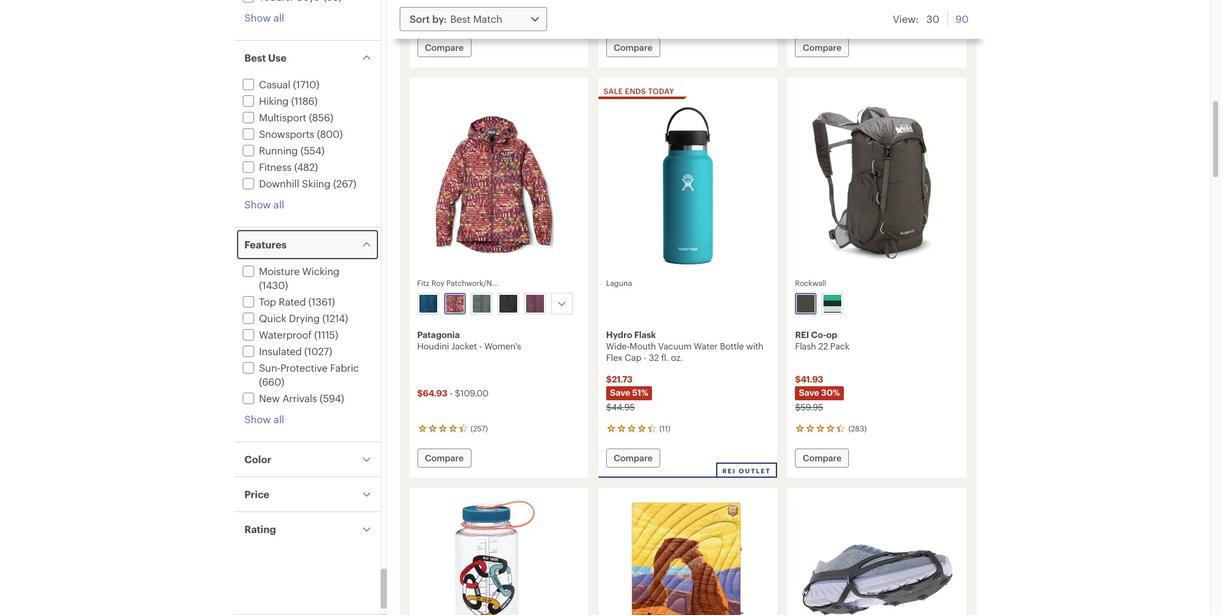 Task type: locate. For each thing, give the bounding box(es) containing it.
2 vertical spatial show all
[[244, 413, 284, 425]]

$64.93 - $109.00
[[417, 388, 489, 398]]

2 show all button from the top
[[244, 198, 284, 212]]

3 all from the top
[[274, 413, 284, 425]]

all up "use"
[[274, 11, 284, 24]]

rei
[[795, 329, 809, 340], [722, 467, 736, 475]]

show
[[244, 11, 271, 24], [244, 198, 271, 210], [244, 413, 271, 425]]

sun-protective fabric link
[[240, 362, 359, 374]]

casual
[[259, 78, 290, 90]]

running link
[[240, 144, 298, 156]]

1 vertical spatial -
[[644, 352, 647, 363]]

2 vertical spatial -
[[450, 388, 453, 398]]

(1115)
[[314, 329, 338, 341]]

rei up flash
[[795, 329, 809, 340]]

0 vertical spatial rei
[[795, 329, 809, 340]]

sun-
[[259, 362, 280, 374]]

new
[[259, 392, 280, 404]]

0 vertical spatial show
[[244, 11, 271, 24]]

2 horizontal spatial -
[[644, 352, 647, 363]]

3 show all button from the top
[[244, 412, 284, 426]]

$21.73 save 51% $44.95
[[606, 374, 648, 412]]

show all button
[[244, 11, 284, 25], [244, 198, 284, 212], [244, 412, 284, 426]]

patagonia houdini jacket - women's 0 image
[[417, 102, 581, 270]]

patagonia houdini jacket - women's
[[417, 329, 521, 351]]

waterproof link
[[240, 329, 312, 341]]

1 vertical spatial show
[[244, 198, 271, 210]]

(11)
[[660, 424, 670, 433]]

1 horizontal spatial -
[[479, 341, 482, 351]]

(1027)
[[304, 345, 332, 357]]

rei inside compare rei outlet
[[722, 467, 736, 475]]

rating
[[244, 523, 276, 535]]

0 horizontal spatial group
[[415, 290, 582, 317]]

$41.93 save 30% $59.95
[[795, 374, 840, 412]]

save inside $21.73 save 51% $44.95
[[610, 387, 630, 398]]

multisport link
[[240, 111, 306, 123]]

wicking
[[302, 265, 339, 277]]

show for casual
[[244, 198, 271, 210]]

- right $64.93
[[450, 388, 453, 398]]

group for rei co-op flash 22 pack
[[793, 290, 960, 317]]

sale ends today
[[604, 86, 674, 95]]

best use button
[[234, 41, 380, 75]]

2 save from the left
[[799, 387, 819, 398]]

jacket
[[451, 341, 477, 351]]

2 vertical spatial show all button
[[244, 412, 284, 426]]

1 horizontal spatial rei
[[795, 329, 809, 340]]

(800)
[[317, 128, 343, 140]]

- right jacket
[[479, 341, 482, 351]]

30%
[[821, 387, 840, 398]]

2 all from the top
[[274, 198, 284, 210]]

show up best
[[244, 11, 271, 24]]

casual link
[[240, 78, 290, 90]]

2 group from the left
[[793, 290, 960, 317]]

1 vertical spatial show all
[[244, 198, 284, 210]]

patagonia
[[417, 329, 460, 340]]

3 show from the top
[[244, 413, 271, 425]]

fitz roy patchwork/night plum image
[[446, 295, 464, 313]]

all down downhill
[[274, 198, 284, 210]]

0 vertical spatial all
[[274, 11, 284, 24]]

2 show all from the top
[[244, 198, 284, 210]]

kahtoola nanospikes traction system - 1st generation 0 image
[[795, 496, 959, 615]]

show all button for casual (1710) hiking (1186) multisport (856) snowsports (800) running (554) fitness (482) downhill skiing (267)
[[244, 198, 284, 212]]

lagom blue image
[[419, 295, 437, 313]]

save inside $41.93 save 30% $59.95
[[799, 387, 819, 398]]

save down $21.73
[[610, 387, 630, 398]]

1 vertical spatial all
[[274, 198, 284, 210]]

3 show all from the top
[[244, 413, 284, 425]]

1 show from the top
[[244, 11, 271, 24]]

skiing
[[302, 177, 331, 189]]

downhill
[[259, 177, 299, 189]]

flex
[[606, 352, 623, 363]]

(257)
[[471, 424, 488, 433]]

show all up best use on the left top of the page
[[244, 11, 284, 24]]

all for moisture wicking
[[274, 413, 284, 425]]

quick
[[259, 312, 286, 324]]

0 vertical spatial show all button
[[244, 11, 284, 25]]

hydro
[[606, 329, 632, 340]]

save down $41.93
[[799, 387, 819, 398]]

color
[[244, 453, 271, 465]]

compare
[[425, 42, 464, 53], [614, 42, 653, 53], [803, 42, 842, 53], [425, 452, 464, 463], [614, 452, 653, 463], [803, 452, 842, 463]]

51%
[[632, 387, 648, 398]]

0 horizontal spatial save
[[610, 387, 630, 398]]

with
[[746, 341, 764, 351]]

flask
[[634, 329, 656, 340]]

show all down new
[[244, 413, 284, 425]]

2 show from the top
[[244, 198, 271, 210]]

snowsports link
[[240, 128, 314, 140]]

features button
[[234, 228, 380, 262]]

1 save from the left
[[610, 387, 630, 398]]

running
[[259, 144, 298, 156]]

rockwall image
[[797, 295, 815, 313]]

(554)
[[300, 144, 325, 156]]

0 vertical spatial -
[[479, 341, 482, 351]]

vacuum
[[658, 341, 692, 351]]

compare inside compare rei outlet
[[614, 452, 653, 463]]

ends
[[625, 86, 646, 95]]

hiking
[[259, 95, 289, 107]]

1 vertical spatial rei
[[722, 467, 736, 475]]

wide-
[[606, 341, 630, 351]]

show all button down new
[[244, 412, 284, 426]]

arrivals
[[282, 392, 317, 404]]

- left 32
[[644, 352, 647, 363]]

oz.
[[671, 352, 683, 363]]

protective
[[280, 362, 328, 374]]

1 all from the top
[[274, 11, 284, 24]]

1 horizontal spatial group
[[793, 290, 960, 317]]

laguna
[[606, 278, 632, 287]]

moisture wicking link
[[240, 265, 339, 277]]

moisture wicking (1430) top rated (1361) quick drying (1214) waterproof (1115) insulated (1027) sun-protective fabric (660) new arrivals (594)
[[259, 265, 359, 404]]

$41.93
[[795, 374, 823, 384]]

cap
[[625, 352, 641, 363]]

expand color swatches image
[[554, 296, 569, 311]]

show all button down downhill
[[244, 198, 284, 212]]

0 vertical spatial show all
[[244, 11, 284, 24]]

water
[[694, 341, 718, 351]]

today
[[648, 86, 674, 95]]

top
[[259, 296, 276, 308]]

- inside "hydro flask wide-mouth vacuum water bottle with flex cap - 32 fl. oz."
[[644, 352, 647, 363]]

2 vertical spatial show
[[244, 413, 271, 425]]

-
[[479, 341, 482, 351], [644, 352, 647, 363], [450, 388, 453, 398]]

1 group from the left
[[415, 290, 582, 317]]

0 horizontal spatial rei
[[722, 467, 736, 475]]

show all button up best use on the left top of the page
[[244, 11, 284, 25]]

1 horizontal spatial save
[[799, 387, 819, 398]]

downhill skiing link
[[240, 177, 331, 189]]

rating button
[[234, 512, 380, 547]]

2 vertical spatial all
[[274, 413, 284, 425]]

nouveau green image
[[472, 295, 490, 313]]

black image
[[499, 295, 517, 313]]

group
[[415, 290, 582, 317], [793, 290, 960, 317]]

show all down downhill
[[244, 198, 284, 210]]

save for save 51%
[[610, 387, 630, 398]]

pack
[[830, 341, 849, 351]]

group up op
[[793, 290, 960, 317]]

rei left outlet
[[722, 467, 736, 475]]

show all button for moisture wicking (1430) top rated (1361) quick drying (1214) waterproof (1115) insulated (1027) sun-protective fabric (660) new arrivals (594)
[[244, 412, 284, 426]]

all
[[274, 11, 284, 24], [274, 198, 284, 210], [274, 413, 284, 425]]

all down new arrivals link
[[274, 413, 284, 425]]

show down downhill
[[244, 198, 271, 210]]

1 vertical spatial show all button
[[244, 198, 284, 212]]

fl.
[[661, 352, 669, 363]]

insulated link
[[240, 345, 302, 357]]

hydro flask wide-mouth vacuum water bottle with flex cap - 32 fl. oz. 0 image
[[606, 102, 770, 270]]

show down new
[[244, 413, 271, 425]]

group down patchwork/n...
[[415, 290, 582, 317]]



Task type: describe. For each thing, give the bounding box(es) containing it.
drying
[[289, 312, 320, 324]]

(1361)
[[308, 296, 335, 308]]

patchwork/n...
[[446, 278, 498, 287]]

hydro flask wide-mouth vacuum water bottle with flex cap - 32 fl. oz.
[[606, 329, 764, 363]]

show all for moisture wicking
[[244, 413, 284, 425]]

co-
[[811, 329, 826, 340]]

32
[[649, 352, 659, 363]]

roy
[[431, 278, 444, 287]]

night plum image
[[526, 295, 544, 313]]

$44.95
[[606, 402, 635, 412]]

(856)
[[309, 111, 333, 123]]

- inside patagonia houdini jacket - women's
[[479, 341, 482, 351]]

houdini
[[417, 341, 449, 351]]

best use
[[244, 51, 286, 64]]

features
[[244, 238, 287, 250]]

rei co-op flash 22 pack 0 image
[[795, 102, 959, 270]]

90 link
[[955, 11, 969, 27]]

(1214)
[[322, 312, 348, 324]]

moisture
[[259, 265, 300, 277]]

show for moisture
[[244, 413, 271, 425]]

(425)
[[471, 13, 488, 22]]

use
[[268, 51, 286, 64]]

mouth
[[630, 341, 656, 351]]

fitz
[[417, 278, 429, 287]]

price
[[244, 488, 269, 500]]

(1430)
[[259, 279, 288, 291]]

hiking link
[[240, 95, 289, 107]]

teal lagoon image
[[824, 295, 842, 313]]

rumpl original puffy blanket - national park 0 image
[[606, 496, 770, 615]]

(1186)
[[291, 95, 318, 107]]

(660)
[[259, 376, 284, 388]]

22
[[818, 341, 828, 351]]

rei co-op flash 22 pack
[[795, 329, 849, 351]]

best
[[244, 51, 266, 64]]

$21.73
[[606, 374, 633, 384]]

sale
[[604, 86, 623, 95]]

1 show all from the top
[[244, 11, 284, 24]]

fitz roy patchwork/n...
[[417, 278, 498, 287]]

save for save 30%
[[799, 387, 819, 398]]

insulated
[[259, 345, 302, 357]]

rockwall
[[795, 278, 826, 287]]

fabric
[[330, 362, 359, 374]]

color button
[[234, 442, 380, 477]]

top rated link
[[240, 296, 306, 308]]

rei co-op nalgene sustain graphic wide-mouth water bottle - 32 fl. oz. 0 image
[[417, 496, 581, 615]]

(482)
[[294, 161, 318, 173]]

flash
[[795, 341, 816, 351]]

casual (1710) hiking (1186) multisport (856) snowsports (800) running (554) fitness (482) downhill skiing (267)
[[259, 78, 356, 189]]

(283)
[[848, 424, 867, 433]]

price button
[[234, 477, 380, 512]]

$59.95
[[795, 402, 823, 412]]

women's
[[484, 341, 521, 351]]

$109.00
[[455, 388, 489, 398]]

quick drying link
[[240, 312, 320, 324]]

rated
[[279, 296, 306, 308]]

0 horizontal spatial -
[[450, 388, 453, 398]]

90
[[955, 13, 969, 25]]

(1710)
[[293, 78, 319, 90]]

new arrivals link
[[240, 392, 317, 404]]

bottle
[[720, 341, 744, 351]]

30
[[926, 13, 940, 25]]

outlet
[[739, 467, 771, 475]]

multisport
[[259, 111, 306, 123]]

fitness link
[[240, 161, 292, 173]]

all for casual
[[274, 198, 284, 210]]

rei inside rei co-op flash 22 pack
[[795, 329, 809, 340]]

$64.93
[[417, 388, 448, 398]]

waterproof
[[259, 329, 312, 341]]

view:
[[893, 13, 919, 25]]

(267)
[[333, 177, 356, 189]]

show all for casual
[[244, 198, 284, 210]]

group for patagonia houdini jacket - women's
[[415, 290, 582, 317]]

1 show all button from the top
[[244, 11, 284, 25]]

op
[[826, 329, 837, 340]]

snowsports
[[259, 128, 314, 140]]

(594)
[[320, 392, 344, 404]]



Task type: vqa. For each thing, say whether or not it's contained in the screenshot.


